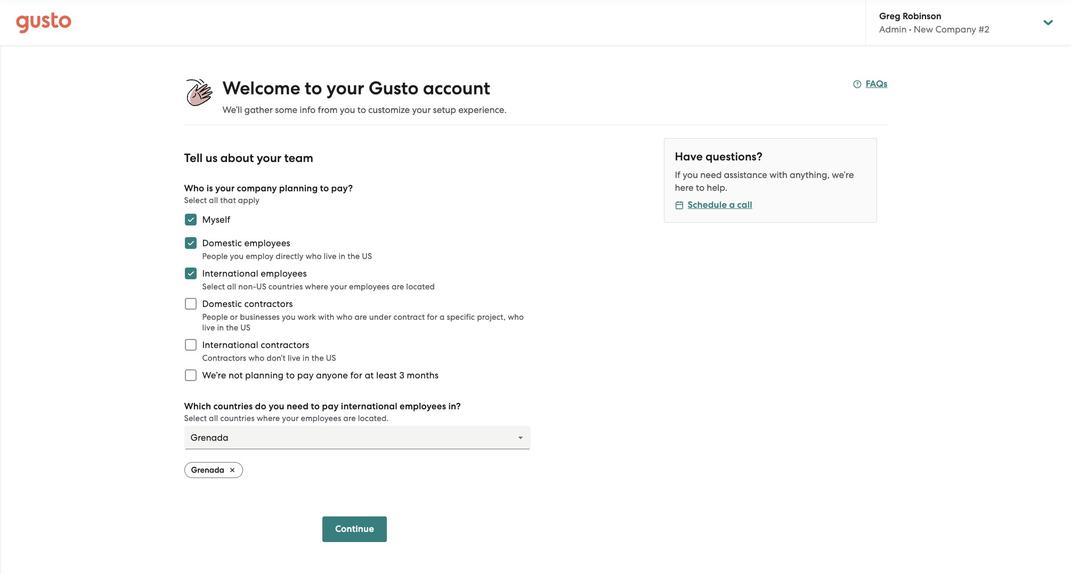 Task type: describe. For each thing, give the bounding box(es) containing it.
1 vertical spatial countries
[[213, 401, 253, 412]]

least
[[376, 370, 397, 381]]

employees up 'under'
[[349, 282, 390, 292]]

home image
[[16, 12, 71, 33]]

which countries do you need to pay international employees in? select all countries where your employees are located.
[[184, 401, 461, 423]]

contractors who don't live in the us
[[202, 353, 336, 363]]

1 horizontal spatial in
[[303, 353, 310, 363]]

to up info
[[305, 77, 322, 99]]

your inside the which countries do you need to pay international employees in? select all countries where your employees are located.
[[282, 414, 299, 423]]

work
[[298, 312, 316, 322]]

gather
[[244, 104, 273, 115]]

people or businesses you work with who are under contract for a specific project, who live in the us
[[202, 312, 524, 333]]

contractors for international contractors
[[261, 340, 309, 350]]

1 vertical spatial planning
[[245, 370, 284, 381]]

customize
[[368, 104, 410, 115]]

domestic contractors
[[202, 299, 293, 309]]

in?
[[449, 401, 461, 412]]

anyone
[[316, 370, 348, 381]]

we're
[[202, 370, 226, 381]]

the inside people or businesses you work with who are under contract for a specific project, who live in the us
[[226, 323, 238, 333]]

some
[[275, 104, 298, 115]]

0 vertical spatial where
[[305, 282, 328, 292]]

international
[[341, 401, 398, 412]]

have
[[675, 150, 703, 164]]

We're not planning to pay anyone for at least 3 months checkbox
[[179, 364, 202, 387]]

you down 'domestic employees'
[[230, 252, 244, 261]]

with inside people or businesses you work with who are under contract for a specific project, who live in the us
[[318, 312, 334, 322]]

anything,
[[790, 170, 830, 180]]

tell us about your team
[[184, 151, 313, 165]]

which
[[184, 401, 211, 412]]

team
[[284, 151, 313, 165]]

questions?
[[706, 150, 763, 164]]

2 horizontal spatial in
[[339, 252, 346, 261]]

at
[[365, 370, 374, 381]]

domestic employees
[[202, 238, 291, 248]]

admin
[[880, 24, 907, 35]]

Myself checkbox
[[179, 208, 202, 231]]

to left customize
[[358, 104, 366, 115]]

international contractors
[[202, 340, 309, 350]]

here
[[675, 182, 694, 193]]

people for domestic employees
[[202, 252, 228, 261]]

project,
[[477, 312, 506, 322]]

about
[[220, 151, 254, 165]]

need inside the which countries do you need to pay international employees in? select all countries where your employees are located.
[[287, 401, 309, 412]]

pay?
[[331, 183, 353, 194]]

who right directly
[[306, 252, 322, 261]]

company
[[936, 24, 977, 35]]

we're not planning to pay anyone for at least 3 months
[[202, 370, 439, 381]]

where inside the which countries do you need to pay international employees in? select all countries where your employees are located.
[[257, 414, 280, 423]]

schedule a call
[[688, 199, 753, 211]]

specific
[[447, 312, 475, 322]]

international employees
[[202, 268, 307, 279]]

faqs button
[[853, 78, 888, 91]]

we're
[[832, 170, 854, 180]]

welcome
[[223, 77, 301, 99]]

#2
[[979, 24, 990, 35]]

call
[[738, 199, 753, 211]]

your left "setup"
[[412, 104, 431, 115]]

gusto
[[369, 77, 419, 99]]

from
[[318, 104, 338, 115]]

employees down we're not planning to pay anyone for at least 3 months
[[301, 414, 341, 423]]

employ
[[246, 252, 274, 261]]

info
[[300, 104, 316, 115]]

to inside "who is your company planning to pay? select all that apply"
[[320, 183, 329, 194]]

live inside people or businesses you work with who are under contract for a specific project, who live in the us
[[202, 323, 215, 333]]

schedule a call button
[[675, 199, 753, 212]]

robinson
[[903, 11, 942, 22]]

if
[[675, 170, 681, 180]]

help.
[[707, 182, 728, 193]]

0 vertical spatial live
[[324, 252, 337, 261]]

need inside "if you need assistance with anything, we're here to help."
[[701, 170, 722, 180]]

contractors for domestic contractors
[[244, 299, 293, 309]]

businesses
[[240, 312, 280, 322]]

are inside people or businesses you work with who are under contract for a specific project, who live in the us
[[355, 312, 367, 322]]

2 vertical spatial the
[[312, 353, 324, 363]]

us inside people or businesses you work with who are under contract for a specific project, who live in the us
[[241, 323, 251, 333]]

1 vertical spatial select
[[202, 282, 225, 292]]

international for international employees
[[202, 268, 258, 279]]

International employees checkbox
[[179, 262, 202, 285]]

Domestic employees checkbox
[[179, 231, 202, 255]]

your left team
[[257, 151, 282, 165]]

all inside "who is your company planning to pay? select all that apply"
[[209, 196, 218, 205]]

with inside "if you need assistance with anything, we're here to help."
[[770, 170, 788, 180]]

select all non-us countries where your employees are located
[[202, 282, 435, 292]]

all inside the which countries do you need to pay international employees in? select all countries where your employees are located.
[[209, 414, 218, 423]]

don't
[[267, 353, 286, 363]]

people for domestic contractors
[[202, 312, 228, 322]]

are inside the which countries do you need to pay international employees in? select all countries where your employees are located.
[[343, 414, 356, 423]]

contract
[[394, 312, 425, 322]]

do
[[255, 401, 267, 412]]

grenada link
[[184, 462, 243, 478]]

planning inside "who is your company planning to pay? select all that apply"
[[279, 183, 318, 194]]



Task type: locate. For each thing, give the bounding box(es) containing it.
you
[[340, 104, 355, 115], [683, 170, 698, 180], [230, 252, 244, 261], [282, 312, 296, 322], [269, 401, 285, 412]]

greg
[[880, 11, 901, 22]]

contractors
[[244, 299, 293, 309], [261, 340, 309, 350]]

domestic up the or
[[202, 299, 242, 309]]

us
[[362, 252, 372, 261], [256, 282, 267, 292], [241, 323, 251, 333], [326, 353, 336, 363]]

continue button
[[322, 517, 387, 542]]

a inside people or businesses you work with who are under contract for a specific project, who live in the us
[[440, 312, 445, 322]]

are left 'under'
[[355, 312, 367, 322]]

with left 'anything,'
[[770, 170, 788, 180]]

a left specific
[[440, 312, 445, 322]]

you right if
[[683, 170, 698, 180]]

1 vertical spatial with
[[318, 312, 334, 322]]

to down we're not planning to pay anyone for at least 3 months
[[311, 401, 320, 412]]

1 horizontal spatial live
[[288, 353, 301, 363]]

people left the or
[[202, 312, 228, 322]]

to
[[305, 77, 322, 99], [358, 104, 366, 115], [696, 182, 705, 193], [320, 183, 329, 194], [286, 370, 295, 381], [311, 401, 320, 412]]

2 international from the top
[[202, 340, 258, 350]]

who left 'under'
[[337, 312, 353, 322]]

domestic for domestic contractors
[[202, 299, 242, 309]]

international for international contractors
[[202, 340, 258, 350]]

0 vertical spatial planning
[[279, 183, 318, 194]]

schedule
[[688, 199, 727, 211]]

located.
[[358, 414, 389, 423]]

who down international contractors
[[249, 353, 265, 363]]

0 horizontal spatial a
[[440, 312, 445, 322]]

1 horizontal spatial need
[[701, 170, 722, 180]]

0 vertical spatial people
[[202, 252, 228, 261]]

domestic
[[202, 238, 242, 248], [202, 299, 242, 309]]

0 horizontal spatial in
[[217, 323, 224, 333]]

your up people or businesses you work with who are under contract for a specific project, who live in the us
[[330, 282, 347, 292]]

0 vertical spatial in
[[339, 252, 346, 261]]

pay
[[297, 370, 314, 381], [322, 401, 339, 412]]

Domestic contractors checkbox
[[179, 292, 202, 316]]

live right don't
[[288, 353, 301, 363]]

your up that
[[215, 183, 235, 194]]

for right contract
[[427, 312, 438, 322]]

pay down anyone
[[322, 401, 339, 412]]

0 vertical spatial countries
[[269, 282, 303, 292]]

live
[[324, 252, 337, 261], [202, 323, 215, 333], [288, 353, 301, 363]]

people inside people or businesses you work with who are under contract for a specific project, who live in the us
[[202, 312, 228, 322]]

myself
[[202, 214, 231, 225]]

to right "here"
[[696, 182, 705, 193]]

all down is
[[209, 196, 218, 205]]

pay left anyone
[[297, 370, 314, 381]]

all left non-
[[227, 282, 236, 292]]

in up we're not planning to pay anyone for at least 3 months
[[303, 353, 310, 363]]

1 vertical spatial all
[[227, 282, 236, 292]]

your
[[327, 77, 364, 99], [412, 104, 431, 115], [257, 151, 282, 165], [215, 183, 235, 194], [330, 282, 347, 292], [282, 414, 299, 423]]

1 vertical spatial people
[[202, 312, 228, 322]]

2 people from the top
[[202, 312, 228, 322]]

the up we're not planning to pay anyone for at least 3 months
[[312, 353, 324, 363]]

assistance
[[724, 170, 768, 180]]

pay inside the which countries do you need to pay international employees in? select all countries where your employees are located.
[[322, 401, 339, 412]]

have questions?
[[675, 150, 763, 164]]

months
[[407, 370, 439, 381]]

0 horizontal spatial the
[[226, 323, 238, 333]]

are down 'international'
[[343, 414, 356, 423]]

1 people from the top
[[202, 252, 228, 261]]

employees down months
[[400, 401, 446, 412]]

grenada
[[191, 465, 224, 475]]

you inside people or businesses you work with who are under contract for a specific project, who live in the us
[[282, 312, 296, 322]]

is
[[207, 183, 213, 194]]

a left call
[[730, 199, 735, 211]]

welcome to your gusto account we'll gather some info from you to customize your setup experience.
[[223, 77, 507, 115]]

2 vertical spatial live
[[288, 353, 301, 363]]

with
[[770, 170, 788, 180], [318, 312, 334, 322]]

contractors up don't
[[261, 340, 309, 350]]

need up help.
[[701, 170, 722, 180]]

your up the from
[[327, 77, 364, 99]]

1 vertical spatial a
[[440, 312, 445, 322]]

where
[[305, 282, 328, 292], [257, 414, 280, 423]]

2 vertical spatial are
[[343, 414, 356, 423]]

0 vertical spatial select
[[184, 196, 207, 205]]

under
[[369, 312, 392, 322]]

1 horizontal spatial the
[[312, 353, 324, 363]]

we'll
[[223, 104, 242, 115]]

1 vertical spatial need
[[287, 401, 309, 412]]

2 vertical spatial countries
[[220, 414, 255, 423]]

domestic down myself
[[202, 238, 242, 248]]

•
[[909, 24, 912, 35]]

0 vertical spatial for
[[427, 312, 438, 322]]

the down the or
[[226, 323, 238, 333]]

1 domestic from the top
[[202, 238, 242, 248]]

people up international employees option
[[202, 252, 228, 261]]

if you need assistance with anything, we're here to help.
[[675, 170, 854, 193]]

to inside the which countries do you need to pay international employees in? select all countries where your employees are located.
[[311, 401, 320, 412]]

0 vertical spatial need
[[701, 170, 722, 180]]

you inside welcome to your gusto account we'll gather some info from you to customize your setup experience.
[[340, 104, 355, 115]]

greg robinson admin • new company #2
[[880, 11, 990, 35]]

company
[[237, 183, 277, 194]]

account
[[423, 77, 490, 99]]

all
[[209, 196, 218, 205], [227, 282, 236, 292], [209, 414, 218, 423]]

select down which
[[184, 414, 207, 423]]

a
[[730, 199, 735, 211], [440, 312, 445, 322]]

who
[[306, 252, 322, 261], [337, 312, 353, 322], [508, 312, 524, 322], [249, 353, 265, 363]]

to down contractors who don't live in the us
[[286, 370, 295, 381]]

to left the pay?
[[320, 183, 329, 194]]

to inside "if you need assistance with anything, we're here to help."
[[696, 182, 705, 193]]

0 horizontal spatial pay
[[297, 370, 314, 381]]

apply
[[238, 196, 260, 205]]

who right project,
[[508, 312, 524, 322]]

1 vertical spatial are
[[355, 312, 367, 322]]

countries down people you employ directly who live in the us
[[269, 282, 303, 292]]

international up contractors at the bottom of page
[[202, 340, 258, 350]]

1 international from the top
[[202, 268, 258, 279]]

non-
[[238, 282, 256, 292]]

select inside the which countries do you need to pay international employees in? select all countries where your employees are located.
[[184, 414, 207, 423]]

contractors
[[202, 353, 246, 363]]

you right the from
[[340, 104, 355, 115]]

1 horizontal spatial where
[[305, 282, 328, 292]]

0 vertical spatial are
[[392, 282, 404, 292]]

2 vertical spatial in
[[303, 353, 310, 363]]

you left work
[[282, 312, 296, 322]]

need
[[701, 170, 722, 180], [287, 401, 309, 412]]

with right work
[[318, 312, 334, 322]]

setup
[[433, 104, 456, 115]]

us
[[206, 151, 218, 165]]

people
[[202, 252, 228, 261], [202, 312, 228, 322]]

in inside people or businesses you work with who are under contract for a specific project, who live in the us
[[217, 323, 224, 333]]

1 vertical spatial live
[[202, 323, 215, 333]]

tell
[[184, 151, 203, 165]]

select inside "who is your company planning to pay? select all that apply"
[[184, 196, 207, 205]]

1 vertical spatial the
[[226, 323, 238, 333]]

employees down people you employ directly who live in the us
[[261, 268, 307, 279]]

1 vertical spatial in
[[217, 323, 224, 333]]

who
[[184, 183, 204, 194]]

2 domestic from the top
[[202, 299, 242, 309]]

2 horizontal spatial the
[[348, 252, 360, 261]]

live up international contractors checkbox
[[202, 323, 215, 333]]

for
[[427, 312, 438, 322], [351, 370, 363, 381]]

not
[[229, 370, 243, 381]]

people you employ directly who live in the us
[[202, 252, 372, 261]]

domestic for domestic employees
[[202, 238, 242, 248]]

planning
[[279, 183, 318, 194], [245, 370, 284, 381]]

0 vertical spatial a
[[730, 199, 735, 211]]

for left "at"
[[351, 370, 363, 381]]

in up 'select all non-us countries where your employees are located'
[[339, 252, 346, 261]]

1 vertical spatial for
[[351, 370, 363, 381]]

International contractors checkbox
[[179, 333, 202, 357]]

live up 'select all non-us countries where your employees are located'
[[324, 252, 337, 261]]

the up 'select all non-us countries where your employees are located'
[[348, 252, 360, 261]]

countries left do
[[213, 401, 253, 412]]

the
[[348, 252, 360, 261], [226, 323, 238, 333], [312, 353, 324, 363]]

all down which
[[209, 414, 218, 423]]

0 vertical spatial pay
[[297, 370, 314, 381]]

0 vertical spatial international
[[202, 268, 258, 279]]

employees up employ
[[244, 238, 291, 248]]

1 vertical spatial international
[[202, 340, 258, 350]]

2 vertical spatial all
[[209, 414, 218, 423]]

1 vertical spatial contractors
[[261, 340, 309, 350]]

planning down team
[[279, 183, 318, 194]]

are left located
[[392, 282, 404, 292]]

faqs
[[866, 78, 888, 90]]

0 vertical spatial all
[[209, 196, 218, 205]]

new
[[914, 24, 934, 35]]

1 horizontal spatial a
[[730, 199, 735, 211]]

are
[[392, 282, 404, 292], [355, 312, 367, 322], [343, 414, 356, 423]]

0 horizontal spatial for
[[351, 370, 363, 381]]

1 vertical spatial pay
[[322, 401, 339, 412]]

international up non-
[[202, 268, 258, 279]]

you inside the which countries do you need to pay international employees in? select all countries where your employees are located.
[[269, 401, 285, 412]]

need right do
[[287, 401, 309, 412]]

experience.
[[459, 104, 507, 115]]

planning down contractors who don't live in the us
[[245, 370, 284, 381]]

where up work
[[305, 282, 328, 292]]

a inside button
[[730, 199, 735, 211]]

for inside people or businesses you work with who are under contract for a specific project, who live in the us
[[427, 312, 438, 322]]

0 vertical spatial domestic
[[202, 238, 242, 248]]

continue
[[335, 524, 374, 535]]

select
[[184, 196, 207, 205], [202, 282, 225, 292], [184, 414, 207, 423]]

in
[[339, 252, 346, 261], [217, 323, 224, 333], [303, 353, 310, 363]]

0 horizontal spatial need
[[287, 401, 309, 412]]

0 vertical spatial with
[[770, 170, 788, 180]]

who is your company planning to pay? select all that apply
[[184, 183, 353, 205]]

that
[[220, 196, 236, 205]]

1 vertical spatial where
[[257, 414, 280, 423]]

you inside "if you need assistance with anything, we're here to help."
[[683, 170, 698, 180]]

countries down not
[[220, 414, 255, 423]]

your inside "who is your company planning to pay? select all that apply"
[[215, 183, 235, 194]]

contractors up businesses
[[244, 299, 293, 309]]

2 horizontal spatial live
[[324, 252, 337, 261]]

0 vertical spatial the
[[348, 252, 360, 261]]

your down we're not planning to pay anyone for at least 3 months
[[282, 414, 299, 423]]

or
[[230, 312, 238, 322]]

0 vertical spatial contractors
[[244, 299, 293, 309]]

0 horizontal spatial with
[[318, 312, 334, 322]]

0 horizontal spatial where
[[257, 414, 280, 423]]

3
[[399, 370, 405, 381]]

located
[[406, 282, 435, 292]]

you right do
[[269, 401, 285, 412]]

directly
[[276, 252, 304, 261]]

in up contractors at the bottom of page
[[217, 323, 224, 333]]

1 horizontal spatial for
[[427, 312, 438, 322]]

countries
[[269, 282, 303, 292], [213, 401, 253, 412], [220, 414, 255, 423]]

select down who
[[184, 196, 207, 205]]

where down do
[[257, 414, 280, 423]]

2 vertical spatial select
[[184, 414, 207, 423]]

0 horizontal spatial live
[[202, 323, 215, 333]]

select up 'domestic contractors' option
[[202, 282, 225, 292]]

1 vertical spatial domestic
[[202, 299, 242, 309]]

1 horizontal spatial with
[[770, 170, 788, 180]]

1 horizontal spatial pay
[[322, 401, 339, 412]]



Task type: vqa. For each thing, say whether or not it's contained in the screenshot.
countries to the bottom
yes



